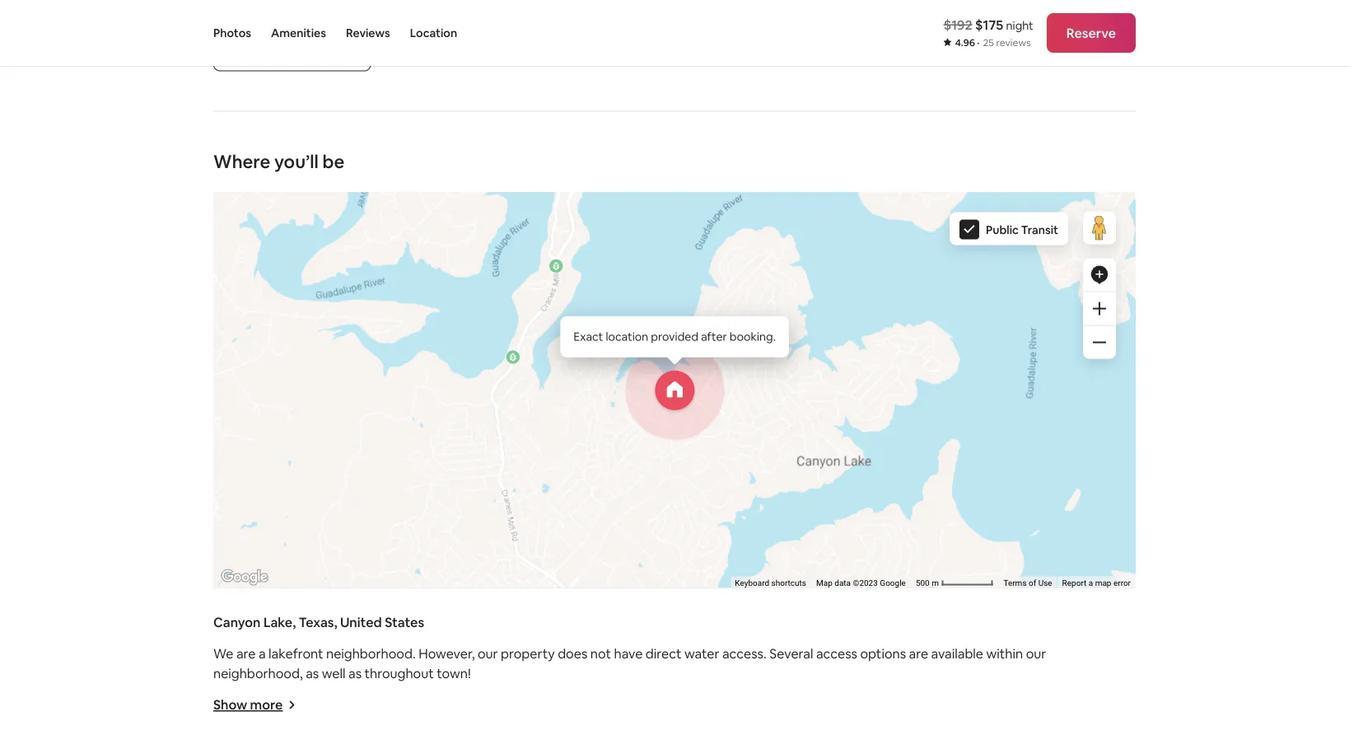 Task type: vqa. For each thing, say whether or not it's contained in the screenshot.
󰀃
no



Task type: locate. For each thing, give the bounding box(es) containing it.
as right well at the bottom left of the page
[[349, 665, 362, 682]]

well
[[322, 665, 346, 682]]

neighborhood.
[[326, 645, 416, 662]]

transit
[[1022, 222, 1059, 237]]

public transit
[[986, 222, 1059, 237]]

reviews
[[997, 36, 1031, 49]]

m
[[932, 578, 939, 588]]

$192
[[944, 16, 973, 33]]

public
[[986, 222, 1019, 237]]

access
[[817, 645, 858, 662]]

a inside we are a lakefront neighborhood. however, our property does not have direct water access. several access options are available within our neighborhood, as well as throughout town!
[[259, 645, 266, 662]]

several
[[770, 645, 814, 662]]

night
[[1007, 18, 1034, 33]]

list
[[207, 0, 1143, 32]]

·
[[978, 36, 980, 49]]

lake,
[[264, 614, 296, 631]]

1 horizontal spatial list item
[[675, 0, 1065, 32]]

4.96
[[956, 36, 976, 49]]

show
[[213, 697, 247, 713]]

use
[[1039, 578, 1053, 588]]

google image
[[218, 567, 272, 588]]

map data ©2023 google
[[817, 578, 906, 588]]

2 are from the left
[[909, 645, 929, 662]]

as left well at the bottom left of the page
[[306, 665, 319, 682]]

0 horizontal spatial are
[[236, 645, 256, 662]]

data
[[835, 578, 851, 588]]

google map
showing 2 points of interest. region
[[209, 0, 1264, 633]]

as
[[306, 665, 319, 682], [349, 665, 362, 682]]

a left map
[[1089, 578, 1094, 588]]

0 vertical spatial a
[[1089, 578, 1094, 588]]

we are a lakefront neighborhood. however, our property does not have direct water access. several access options are available within our neighborhood, as well as throughout town!
[[213, 645, 1047, 682]]

a up 'neighborhood,'
[[259, 645, 266, 662]]

reviews button
[[346, 0, 390, 66]]

our right within
[[1027, 645, 1047, 662]]

reserve
[[1067, 24, 1117, 41]]

1 horizontal spatial as
[[349, 665, 362, 682]]

be
[[323, 150, 345, 174]]

a
[[1089, 578, 1094, 588], [259, 645, 266, 662]]

1 vertical spatial a
[[259, 645, 266, 662]]

map
[[1096, 578, 1112, 588]]

1 horizontal spatial a
[[1089, 578, 1094, 588]]

are right options
[[909, 645, 929, 662]]

list item
[[207, 0, 597, 32], [675, 0, 1065, 32]]

terms of use
[[1004, 578, 1053, 588]]

photos
[[213, 26, 251, 40]]

0 horizontal spatial a
[[259, 645, 266, 662]]

photos button
[[213, 0, 251, 66]]

terms of use link
[[1004, 578, 1053, 588]]

location button
[[410, 0, 458, 66]]

keyboard shortcuts button
[[735, 577, 807, 589]]

0 horizontal spatial list item
[[207, 0, 597, 32]]

keyboard shortcuts
[[735, 578, 807, 588]]

1 horizontal spatial are
[[909, 645, 929, 662]]

where you'll be
[[213, 150, 345, 174]]

you'll
[[274, 150, 319, 174]]

are right we
[[236, 645, 256, 662]]

your stay location, map pin image
[[655, 371, 695, 410]]

1 are from the left
[[236, 645, 256, 662]]

2 list item from the left
[[675, 0, 1065, 32]]

where
[[213, 150, 271, 174]]

2 as from the left
[[349, 665, 362, 682]]

0 horizontal spatial our
[[478, 645, 498, 662]]

amenities button
[[271, 0, 326, 66]]

our
[[478, 645, 498, 662], [1027, 645, 1047, 662]]

keyboard
[[735, 578, 770, 588]]

lakefront
[[269, 645, 323, 662]]

25
[[984, 36, 995, 49]]

1 horizontal spatial our
[[1027, 645, 1047, 662]]

are
[[236, 645, 256, 662], [909, 645, 929, 662]]

our left property
[[478, 645, 498, 662]]

park: comal park image
[[925, 587, 938, 600]]

map
[[817, 578, 833, 588]]

terms
[[1004, 578, 1027, 588]]

0 horizontal spatial as
[[306, 665, 319, 682]]

report
[[1063, 578, 1087, 588]]



Task type: describe. For each thing, give the bounding box(es) containing it.
not
[[591, 645, 611, 662]]

location
[[410, 26, 458, 40]]

united
[[340, 614, 382, 631]]

however,
[[419, 645, 475, 662]]

options
[[861, 645, 907, 662]]

show more
[[213, 697, 283, 713]]

500 m button
[[911, 577, 999, 589]]

add a place to the map image
[[1090, 265, 1110, 285]]

neighborhood,
[[213, 665, 303, 682]]

2 our from the left
[[1027, 645, 1047, 662]]

more
[[250, 697, 283, 713]]

shortcuts
[[772, 578, 807, 588]]

within
[[987, 645, 1024, 662]]

google
[[880, 578, 906, 588]]

available
[[932, 645, 984, 662]]

report a map error link
[[1063, 578, 1131, 588]]

does
[[558, 645, 588, 662]]

property
[[501, 645, 555, 662]]

4.96 · 25 reviews
[[956, 36, 1031, 49]]

amenities
[[271, 26, 326, 40]]

$175
[[976, 16, 1004, 33]]

access.
[[723, 645, 767, 662]]

water
[[685, 645, 720, 662]]

500
[[916, 578, 930, 588]]

500 m
[[916, 578, 941, 588]]

report a map error
[[1063, 578, 1131, 588]]

canyon lake, texas, united states
[[213, 614, 424, 631]]

have
[[614, 645, 643, 662]]

©2023
[[853, 578, 878, 588]]

1 list item from the left
[[207, 0, 597, 32]]

$192 $175 night
[[944, 16, 1034, 33]]

error
[[1114, 578, 1131, 588]]

states
[[385, 614, 424, 631]]

canyon
[[213, 614, 261, 631]]

zoom in image
[[1094, 302, 1107, 315]]

we
[[213, 645, 234, 662]]

reviews
[[346, 26, 390, 40]]

texas,
[[299, 614, 337, 631]]

reserve button
[[1047, 13, 1136, 53]]

zoom out image
[[1094, 336, 1107, 349]]

1 our from the left
[[478, 645, 498, 662]]

drag pegman onto the map to open street view image
[[1084, 212, 1117, 245]]

throughout
[[365, 665, 434, 682]]

town!
[[437, 665, 471, 682]]

direct
[[646, 645, 682, 662]]

of
[[1029, 578, 1037, 588]]

1 as from the left
[[306, 665, 319, 682]]

show more button
[[213, 697, 296, 713]]



